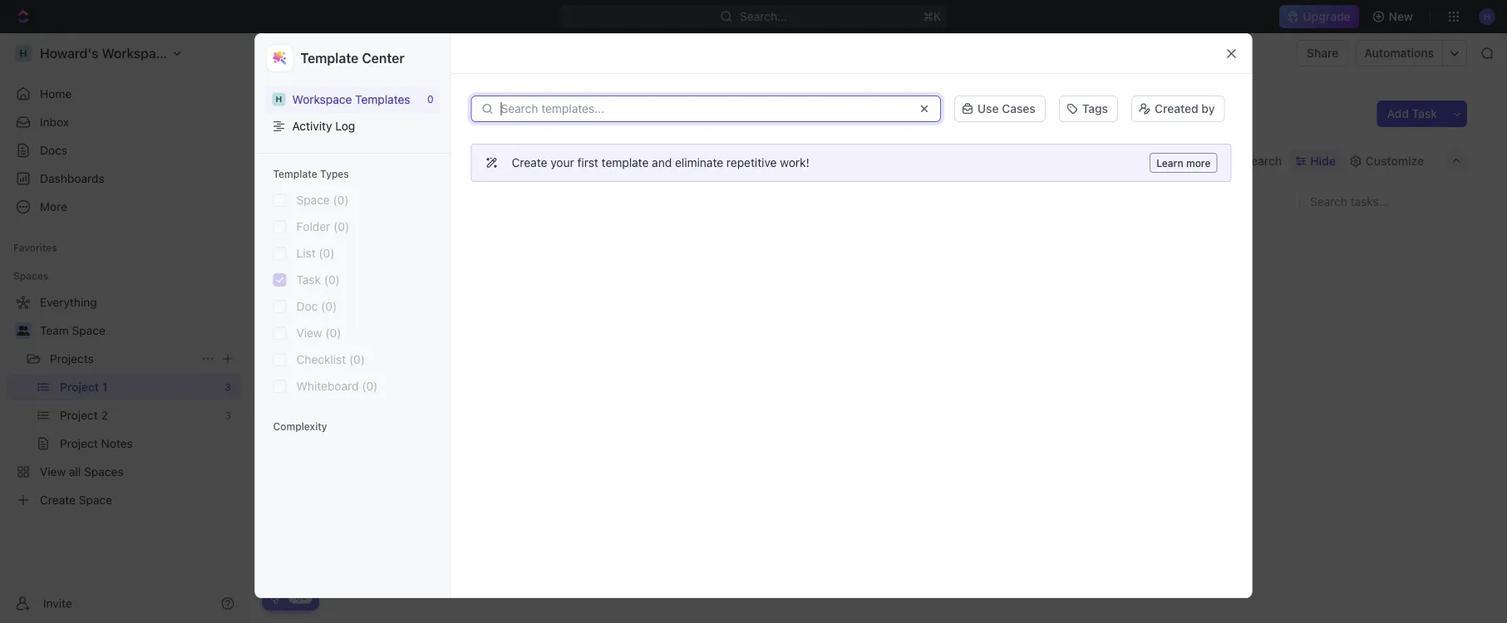 Task type: describe. For each thing, give the bounding box(es) containing it.
0 vertical spatial team space link
[[259, 43, 349, 63]]

docs link
[[7, 137, 241, 164]]

projects link inside sidebar navigation
[[50, 346, 195, 373]]

1 horizontal spatial team space
[[279, 46, 345, 60]]

template for template types
[[273, 168, 318, 180]]

inbox link
[[7, 109, 241, 136]]

tags button
[[1059, 96, 1119, 122]]

favorites
[[13, 242, 57, 254]]

‎task 2
[[335, 324, 371, 337]]

task up ‎task 1 link
[[433, 241, 456, 252]]

1/5
[[294, 593, 307, 602]]

created by button
[[1132, 96, 1226, 122]]

search...
[[740, 10, 788, 23]]

and
[[652, 156, 672, 170]]

activity
[[292, 119, 332, 133]]

onboarding checklist button element
[[269, 591, 282, 605]]

doc for doc (0)
[[297, 300, 318, 314]]

1 vertical spatial add task button
[[392, 237, 462, 257]]

workspace
[[292, 92, 352, 106]]

(0) for view (0)
[[326, 327, 341, 340]]

‎task 1
[[335, 294, 369, 308]]

use cases
[[978, 102, 1036, 116]]

to do
[[309, 241, 340, 252]]

chat
[[668, 130, 694, 143]]

task down 3
[[360, 382, 384, 396]]

whiteboard (0)
[[297, 380, 378, 393]]

(0) for whiteboard (0)
[[362, 380, 378, 393]]

list (0)
[[297, 247, 335, 260]]

(0) for folder (0)
[[334, 220, 350, 234]]

task 3 link
[[331, 348, 576, 372]]

customize button
[[1345, 150, 1430, 173]]

‎task 2 link
[[331, 319, 576, 343]]

center
[[362, 50, 405, 66]]

board link
[[307, 150, 343, 173]]

inbox
[[40, 115, 69, 129]]

onboarding checklist button image
[[269, 591, 282, 605]]

template types
[[273, 168, 349, 180]]

h
[[276, 94, 282, 104]]

‎task 1 link
[[331, 289, 576, 314]]

spaces
[[13, 270, 49, 282]]

0 horizontal spatial project 1
[[289, 99, 385, 127]]

dialog containing task
[[488, 116, 1020, 382]]

space (0)
[[297, 193, 349, 207]]

create your first template and eliminate repetitive work!
[[512, 156, 810, 170]]

0 vertical spatial add task button
[[1378, 101, 1448, 127]]

add task for add task button to the bottom
[[335, 382, 384, 396]]

task 3
[[335, 353, 371, 366]]

view (0)
[[297, 327, 341, 340]]

gantt link
[[501, 150, 535, 173]]

learn
[[1157, 157, 1184, 169]]

doc button
[[554, 117, 576, 156]]

/
[[353, 46, 356, 60]]

new button
[[1366, 3, 1424, 30]]

dashboards link
[[7, 166, 241, 192]]

0 vertical spatial project 1
[[459, 46, 507, 60]]

whiteboard button
[[714, 117, 778, 156]]

log
[[335, 119, 355, 133]]

projects inside sidebar navigation
[[50, 352, 94, 366]]

eliminate
[[675, 156, 724, 170]]

tree inside sidebar navigation
[[7, 289, 241, 514]]

reminder
[[596, 130, 648, 143]]

view
[[297, 327, 322, 340]]

task button
[[509, 117, 534, 156]]

workspace templates
[[292, 92, 411, 106]]

tags
[[1083, 102, 1109, 116]]

table link
[[563, 150, 595, 173]]

(0) for task (0)
[[324, 273, 340, 287]]

automations
[[1365, 46, 1435, 60]]

your
[[551, 156, 575, 170]]

1 inside project 1 link
[[501, 46, 507, 60]]

template center
[[301, 50, 405, 66]]

created by
[[1155, 102, 1216, 116]]

0
[[427, 93, 434, 105]]

search
[[1244, 154, 1283, 168]]

1 vertical spatial team space link
[[40, 318, 238, 344]]

‎task for ‎task 2
[[335, 324, 360, 337]]

project 1 link
[[438, 43, 511, 63]]

docs
[[40, 143, 67, 157]]

task down list (0)
[[297, 273, 321, 287]]

1 inside ‎task 1 link
[[364, 294, 369, 308]]

chat button
[[668, 117, 694, 156]]

hide
[[1311, 154, 1336, 168]]

search button
[[1223, 150, 1288, 173]]

to
[[309, 241, 322, 252]]

add for the middle add task button
[[412, 241, 431, 252]]

invite
[[43, 597, 72, 611]]

tags button
[[1053, 94, 1125, 124]]

automations button
[[1357, 41, 1443, 66]]

whiteboard for whiteboard
[[714, 130, 778, 143]]

customize
[[1366, 154, 1425, 168]]

⌘k
[[924, 10, 942, 23]]

home link
[[7, 81, 241, 107]]

0 vertical spatial space
[[312, 46, 345, 60]]



Task type: vqa. For each thing, say whether or not it's contained in the screenshot.
"Onboarding checklist button" icon at the left bottom of page
yes



Task type: locate. For each thing, give the bounding box(es) containing it.
favorites button
[[7, 238, 64, 258]]

doc up 'view'
[[297, 300, 318, 314]]

1 vertical spatial project 1
[[289, 99, 385, 127]]

2
[[364, 324, 371, 337]]

None checkbox
[[273, 194, 287, 207], [273, 220, 287, 234], [273, 247, 287, 260], [273, 354, 287, 367], [273, 380, 287, 393], [273, 194, 287, 207], [273, 220, 287, 234], [273, 247, 287, 260], [273, 354, 287, 367], [273, 380, 287, 393]]

2 vertical spatial 1
[[364, 294, 369, 308]]

home
[[40, 87, 72, 101]]

reminder button
[[596, 117, 648, 156]]

None checkbox
[[273, 274, 287, 287], [273, 300, 287, 314], [273, 327, 287, 340], [273, 274, 287, 287], [273, 300, 287, 314], [273, 327, 287, 340]]

2 horizontal spatial add task
[[1388, 107, 1438, 121]]

0 vertical spatial team
[[279, 46, 308, 60]]

(0) for space (0)
[[333, 193, 349, 207]]

add task button down task 3
[[328, 379, 391, 399]]

team down spaces
[[40, 324, 69, 338]]

0 vertical spatial ‎task
[[335, 294, 360, 308]]

project
[[459, 46, 498, 60], [289, 99, 363, 127]]

dialog
[[488, 116, 1020, 382]]

doc (0)
[[297, 300, 337, 314]]

3
[[364, 353, 371, 366]]

howard's workspace, , element
[[272, 93, 286, 106]]

Search templates... text field
[[501, 102, 908, 116]]

share
[[1308, 46, 1339, 60]]

upgrade link
[[1280, 5, 1360, 28]]

0 horizontal spatial projects link
[[50, 346, 195, 373]]

Search tasks... text field
[[1301, 189, 1467, 214]]

0 vertical spatial team space
[[279, 46, 345, 60]]

0 horizontal spatial whiteboard
[[297, 380, 359, 393]]

0 horizontal spatial add
[[335, 382, 357, 396]]

calendar
[[424, 154, 474, 168]]

1 horizontal spatial projects
[[380, 46, 424, 60]]

0 horizontal spatial doc
[[297, 300, 318, 314]]

new
[[1390, 10, 1414, 23]]

space inside tree
[[72, 324, 106, 338]]

whiteboard down checklist (0)
[[297, 380, 359, 393]]

add task
[[1388, 107, 1438, 121], [412, 241, 456, 252], [335, 382, 384, 396]]

more
[[1187, 157, 1211, 169]]

checklist
[[297, 353, 346, 367]]

add up customize
[[1388, 107, 1410, 121]]

1 vertical spatial add task
[[412, 241, 456, 252]]

task up gantt
[[509, 130, 534, 143]]

list
[[374, 154, 394, 168], [297, 247, 316, 260]]

activity log
[[292, 119, 355, 133]]

(0) down folder (0) at the left of page
[[319, 247, 335, 260]]

task inside 'link'
[[335, 353, 360, 366]]

add task down task 3
[[335, 382, 384, 396]]

1 vertical spatial team
[[40, 324, 69, 338]]

tree containing team space
[[7, 289, 241, 514]]

by
[[1202, 102, 1216, 116]]

1 vertical spatial projects
[[50, 352, 94, 366]]

project 1
[[459, 46, 507, 60], [289, 99, 385, 127]]

2 ‎task from the top
[[335, 324, 360, 337]]

template
[[301, 50, 359, 66], [273, 168, 318, 180]]

2 vertical spatial add task
[[335, 382, 384, 396]]

add task up customize
[[1388, 107, 1438, 121]]

sidebar navigation
[[0, 33, 249, 624]]

2 vertical spatial add
[[335, 382, 357, 396]]

team inside sidebar navigation
[[40, 324, 69, 338]]

create
[[512, 156, 548, 170]]

cases
[[1002, 102, 1036, 116]]

user group image down spaces
[[17, 326, 30, 336]]

template up space (0) on the left top of the page
[[273, 168, 318, 180]]

1 horizontal spatial user group image
[[264, 49, 275, 57]]

0 vertical spatial list
[[374, 154, 394, 168]]

(0) for list (0)
[[319, 247, 335, 260]]

list for list
[[374, 154, 394, 168]]

team space down spaces
[[40, 324, 106, 338]]

0 horizontal spatial add task
[[335, 382, 384, 396]]

board
[[310, 154, 343, 168]]

1 vertical spatial user group image
[[17, 326, 30, 336]]

0 vertical spatial project
[[459, 46, 498, 60]]

‎task up ‎task 2
[[335, 294, 360, 308]]

created
[[1155, 102, 1199, 116]]

space
[[312, 46, 345, 60], [297, 193, 330, 207], [72, 324, 106, 338]]

calendar link
[[421, 150, 474, 173]]

1
[[501, 46, 507, 60], [368, 99, 380, 127], [364, 294, 369, 308]]

list left do
[[297, 247, 316, 260]]

0 horizontal spatial team space
[[40, 324, 106, 338]]

add
[[1388, 107, 1410, 121], [412, 241, 431, 252], [335, 382, 357, 396]]

add task button up ‎task 1 link
[[392, 237, 462, 257]]

2 horizontal spatial add
[[1388, 107, 1410, 121]]

0 horizontal spatial team
[[40, 324, 69, 338]]

1 horizontal spatial team space link
[[259, 43, 349, 63]]

whiteboard
[[714, 130, 778, 143], [297, 380, 359, 393]]

1 horizontal spatial projects link
[[359, 43, 428, 63]]

0 vertical spatial add
[[1388, 107, 1410, 121]]

0 horizontal spatial list
[[297, 247, 316, 260]]

0 vertical spatial add task
[[1388, 107, 1438, 121]]

learn more
[[1157, 157, 1211, 169]]

use cases button
[[955, 96, 1046, 122]]

1 horizontal spatial team
[[279, 46, 308, 60]]

add task up ‎task 1 link
[[412, 241, 456, 252]]

0 horizontal spatial projects
[[50, 352, 94, 366]]

(0) for doc (0)
[[321, 300, 337, 314]]

0 vertical spatial 1
[[501, 46, 507, 60]]

share button
[[1298, 40, 1349, 67]]

1 vertical spatial project
[[289, 99, 363, 127]]

1 vertical spatial list
[[297, 247, 316, 260]]

(0) right 'view'
[[326, 327, 341, 340]]

first
[[578, 156, 599, 170]]

0 horizontal spatial user group image
[[17, 326, 30, 336]]

user group image
[[264, 49, 275, 57], [17, 326, 30, 336]]

(0) down ‎task 2
[[349, 353, 365, 367]]

doc inside dialog
[[554, 130, 576, 143]]

1 vertical spatial ‎task
[[335, 324, 360, 337]]

activity log button
[[266, 113, 440, 140]]

(0) down 3
[[362, 380, 378, 393]]

0 vertical spatial projects
[[380, 46, 424, 60]]

team up howard's workspace, , element
[[279, 46, 308, 60]]

doc for doc
[[554, 130, 576, 143]]

1 vertical spatial add
[[412, 241, 431, 252]]

add task for the middle add task button
[[412, 241, 456, 252]]

‎task
[[335, 294, 360, 308], [335, 324, 360, 337]]

1 horizontal spatial doc
[[554, 130, 576, 143]]

0 vertical spatial user group image
[[264, 49, 275, 57]]

1 vertical spatial 1
[[368, 99, 380, 127]]

upgrade
[[1304, 10, 1351, 23]]

list link
[[370, 150, 394, 173]]

1 vertical spatial team space
[[40, 324, 106, 338]]

0 vertical spatial projects link
[[359, 43, 428, 63]]

1 horizontal spatial project
[[459, 46, 498, 60]]

work!
[[780, 156, 810, 170]]

0 horizontal spatial project
[[289, 99, 363, 127]]

template for template center
[[301, 50, 359, 66]]

1 vertical spatial space
[[297, 193, 330, 207]]

‎task for ‎task 1
[[335, 294, 360, 308]]

0 horizontal spatial team space link
[[40, 318, 238, 344]]

team space link
[[259, 43, 349, 63], [40, 318, 238, 344]]

template up workspace
[[301, 50, 359, 66]]

1 ‎task from the top
[[335, 294, 360, 308]]

whiteboard up repetitive
[[714, 130, 778, 143]]

(0)
[[333, 193, 349, 207], [334, 220, 350, 234], [319, 247, 335, 260], [324, 273, 340, 287], [321, 300, 337, 314], [326, 327, 341, 340], [349, 353, 365, 367], [362, 380, 378, 393]]

user group image up howard's workspace, , element
[[264, 49, 275, 57]]

(0) down types
[[333, 193, 349, 207]]

add down task 3
[[335, 382, 357, 396]]

user group image inside team space link
[[264, 49, 275, 57]]

project inside project 1 link
[[459, 46, 498, 60]]

2 vertical spatial space
[[72, 324, 106, 338]]

(0) up ‎task 1 in the left of the page
[[324, 273, 340, 287]]

types
[[320, 168, 349, 180]]

2 vertical spatial add task button
[[328, 379, 391, 399]]

list for list (0)
[[297, 247, 316, 260]]

add for the topmost add task button
[[1388, 107, 1410, 121]]

tree
[[7, 289, 241, 514]]

add task button up customize
[[1378, 101, 1448, 127]]

1 horizontal spatial whiteboard
[[714, 130, 778, 143]]

team space inside sidebar navigation
[[40, 324, 106, 338]]

(0) for checklist (0)
[[349, 353, 365, 367]]

1 vertical spatial template
[[273, 168, 318, 180]]

0 vertical spatial doc
[[554, 130, 576, 143]]

use cases button
[[948, 94, 1053, 124]]

task left 3
[[335, 353, 360, 366]]

hide button
[[1291, 150, 1341, 173]]

list down activity log button
[[374, 154, 394, 168]]

learn more link
[[1150, 153, 1218, 173]]

‎task left 2
[[335, 324, 360, 337]]

0 vertical spatial template
[[301, 50, 359, 66]]

doc
[[554, 130, 576, 143], [297, 300, 318, 314]]

template
[[602, 156, 649, 170]]

1 vertical spatial whiteboard
[[297, 380, 359, 393]]

0 vertical spatial whiteboard
[[714, 130, 778, 143]]

folder
[[297, 220, 331, 234]]

checklist (0)
[[297, 353, 365, 367]]

folder (0)
[[297, 220, 350, 234]]

user group image inside sidebar navigation
[[17, 326, 30, 336]]

gantt
[[505, 154, 535, 168]]

task (0)
[[297, 273, 340, 287]]

created by button
[[1125, 94, 1232, 124]]

(0) up view (0)
[[321, 300, 337, 314]]

(0) up do
[[334, 220, 350, 234]]

team space
[[279, 46, 345, 60], [40, 324, 106, 338]]

1 vertical spatial projects link
[[50, 346, 195, 373]]

whiteboard for whiteboard (0)
[[297, 380, 359, 393]]

1 horizontal spatial project 1
[[459, 46, 507, 60]]

templates
[[355, 92, 411, 106]]

add task for the topmost add task button
[[1388, 107, 1438, 121]]

add task button
[[1378, 101, 1448, 127], [392, 237, 462, 257], [328, 379, 391, 399]]

1 horizontal spatial add task
[[412, 241, 456, 252]]

1 horizontal spatial list
[[374, 154, 394, 168]]

doc up your
[[554, 130, 576, 143]]

team space left /
[[279, 46, 345, 60]]

dashboards
[[40, 172, 104, 185]]

add for add task button to the bottom
[[335, 382, 357, 396]]

repetitive
[[727, 156, 777, 170]]

task up customize
[[1413, 107, 1438, 121]]

add up ‎task 1 link
[[412, 241, 431, 252]]

1 vertical spatial doc
[[297, 300, 318, 314]]

1 horizontal spatial add
[[412, 241, 431, 252]]



